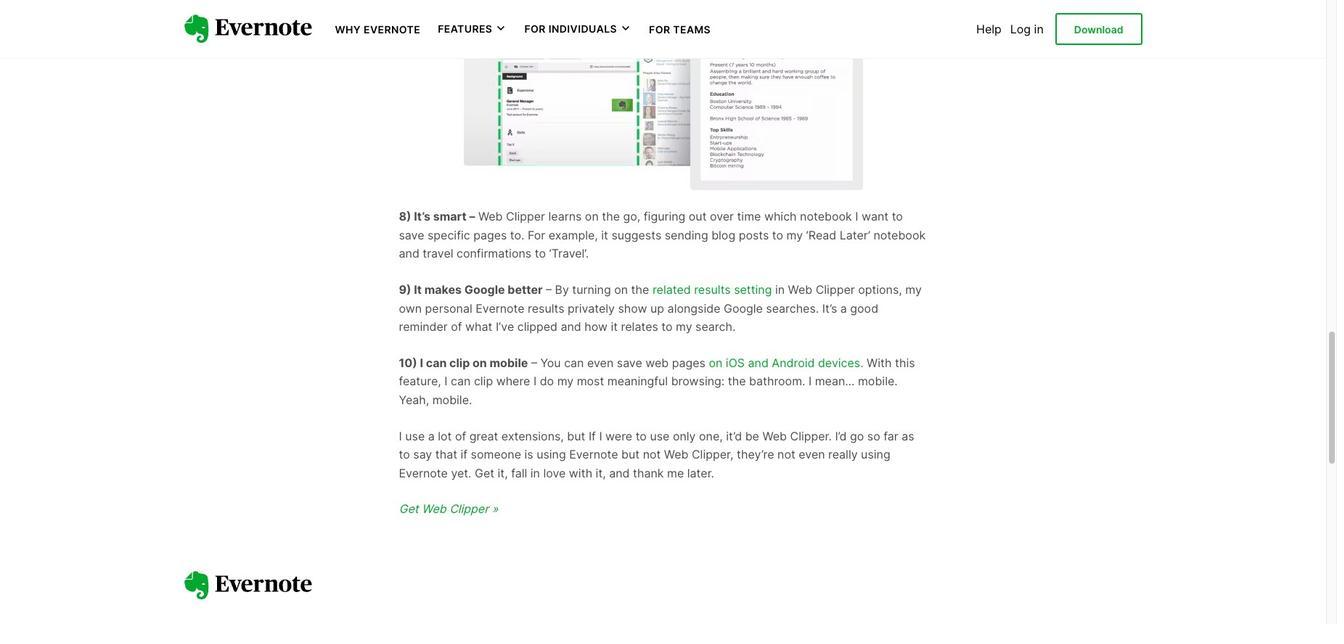 Task type: vqa. For each thing, say whether or not it's contained in the screenshot.
Find an Expert
no



Task type: locate. For each thing, give the bounding box(es) containing it.
evernote logo image
[[184, 15, 312, 43], [184, 571, 312, 600]]

2 horizontal spatial can
[[564, 356, 584, 370]]

'read
[[807, 228, 837, 242]]

but
[[567, 429, 586, 443], [622, 447, 640, 462]]

using down the "so"
[[861, 447, 891, 462]]

results up alongside
[[694, 283, 731, 297]]

and
[[399, 246, 420, 261], [561, 320, 582, 334], [748, 356, 769, 370], [609, 466, 630, 481]]

0 vertical spatial it's
[[414, 209, 431, 224]]

to inside in web clipper options, my own personal evernote results privately show up alongside google searches. it's a good reminder of what i've clipped and how it relates to my search.
[[662, 320, 673, 334]]

0 horizontal spatial can
[[426, 356, 447, 370]]

it inside web clipper learns on the go, figuring out over time which notebook i want to save specific pages to. for example, it suggests sending blog posts to my 'read later' notebook and travel confirmations to 'travel'.
[[602, 228, 608, 242]]

the up show
[[632, 283, 650, 297]]

by
[[555, 283, 569, 297]]

i inside web clipper learns on the go, figuring out over time which notebook i want to save specific pages to. for example, it suggests sending blog posts to my 'read later' notebook and travel confirmations to 'travel'.
[[856, 209, 859, 224]]

mobile. up lot
[[433, 393, 472, 407]]

0 vertical spatial of
[[451, 320, 462, 334]]

my inside with this feature, i can clip where i do my most meaningful browsing: the bathroom. i mean… mobile. yeah, mobile.
[[557, 374, 574, 389]]

0 horizontal spatial results
[[528, 301, 565, 316]]

a left good
[[841, 301, 847, 316]]

and left "travel"
[[399, 246, 420, 261]]

it's left good
[[823, 301, 838, 316]]

it right "how"
[[611, 320, 618, 334]]

0 horizontal spatial but
[[567, 429, 586, 443]]

2 vertical spatial clipper
[[450, 502, 489, 517]]

show
[[618, 301, 647, 316]]

figuring
[[644, 209, 686, 224]]

searches.
[[766, 301, 819, 316]]

evernote down if
[[570, 447, 618, 462]]

a left lot
[[428, 429, 435, 443]]

even down clipper.
[[799, 447, 825, 462]]

clipper up good
[[816, 283, 855, 297]]

in inside in web clipper options, my own personal evernote results privately show up alongside google searches. it's a good reminder of what i've clipped and how it relates to my search.
[[776, 283, 785, 297]]

clipper up to.
[[506, 209, 545, 224]]

– right smart
[[469, 209, 475, 224]]

sending
[[665, 228, 709, 242]]

it,
[[498, 466, 508, 481], [596, 466, 606, 481]]

0 horizontal spatial it,
[[498, 466, 508, 481]]

0 horizontal spatial pages
[[474, 228, 507, 242]]

i right 10)
[[420, 356, 423, 370]]

for left individuals at the left
[[525, 23, 546, 35]]

the inside with this feature, i can clip where i do my most meaningful browsing: the bathroom. i mean… mobile. yeah, mobile.
[[728, 374, 746, 389]]

google
[[465, 283, 505, 297], [724, 301, 763, 316]]

1 horizontal spatial google
[[724, 301, 763, 316]]

it
[[414, 283, 422, 297]]

1 vertical spatial google
[[724, 301, 763, 316]]

0 horizontal spatial google
[[465, 283, 505, 297]]

i left the do
[[534, 374, 537, 389]]

8)
[[399, 209, 411, 224]]

results up clipped in the bottom of the page
[[528, 301, 565, 316]]

google down confirmations
[[465, 283, 505, 297]]

browsing:
[[672, 374, 725, 389]]

2 horizontal spatial in
[[1035, 22, 1044, 36]]

1 horizontal spatial get
[[475, 466, 495, 481]]

using up love
[[537, 447, 566, 462]]

for inside for individuals button
[[525, 23, 546, 35]]

1 using from the left
[[537, 447, 566, 462]]

web up confirmations
[[479, 209, 503, 224]]

the left go,
[[602, 209, 620, 224]]

2 not from the left
[[778, 447, 796, 462]]

for teams
[[649, 23, 711, 36]]

with this feature, i can clip where i do my most meaningful browsing: the bathroom. i mean… mobile. yeah, mobile.
[[399, 356, 916, 407]]

a
[[841, 301, 847, 316], [428, 429, 435, 443]]

1 horizontal spatial the
[[632, 283, 650, 297]]

0 horizontal spatial notebook
[[800, 209, 852, 224]]

i right the feature,
[[445, 374, 448, 389]]

web
[[479, 209, 503, 224], [788, 283, 813, 297], [763, 429, 787, 443], [664, 447, 689, 462], [422, 502, 446, 517]]

a inside in web clipper options, my own personal evernote results privately show up alongside google searches. it's a good reminder of what i've clipped and how it relates to my search.
[[841, 301, 847, 316]]

0 horizontal spatial not
[[643, 447, 661, 462]]

1 vertical spatial save
[[617, 356, 643, 370]]

on up example,
[[585, 209, 599, 224]]

save down 8)
[[399, 228, 424, 242]]

use
[[405, 429, 425, 443], [650, 429, 670, 443]]

2 using from the left
[[861, 447, 891, 462]]

not down clipper.
[[778, 447, 796, 462]]

evernote up i've
[[476, 301, 525, 316]]

web up searches. at the right
[[788, 283, 813, 297]]

even inside i use a lot of great extensions, but if i were to use only one, it'd be web clipper. i'd go so far as to say that if someone is using evernote but not web clipper, they're not even really using evernote yet. get it, fall in love with it, and thank me later.
[[799, 447, 825, 462]]

i left want
[[856, 209, 859, 224]]

0 vertical spatial get
[[475, 466, 495, 481]]

use up "say"
[[405, 429, 425, 443]]

get down "say"
[[399, 502, 419, 517]]

2 vertical spatial in
[[531, 466, 540, 481]]

1 horizontal spatial pages
[[672, 356, 706, 370]]

mobile
[[490, 356, 528, 370]]

1 horizontal spatial using
[[861, 447, 891, 462]]

clipper left »
[[450, 502, 489, 517]]

1 vertical spatial get
[[399, 502, 419, 517]]

it
[[602, 228, 608, 242], [611, 320, 618, 334]]

lot
[[438, 429, 452, 443]]

1 horizontal spatial save
[[617, 356, 643, 370]]

1 vertical spatial it
[[611, 320, 618, 334]]

2 use from the left
[[650, 429, 670, 443]]

0 horizontal spatial get
[[399, 502, 419, 517]]

one,
[[699, 429, 723, 443]]

of
[[451, 320, 462, 334], [455, 429, 466, 443]]

clip left where
[[474, 374, 493, 389]]

mean…
[[815, 374, 855, 389]]

for left teams
[[649, 23, 671, 36]]

it's right 8)
[[414, 209, 431, 224]]

and left "how"
[[561, 320, 582, 334]]

1 horizontal spatial clip
[[474, 374, 493, 389]]

most
[[577, 374, 604, 389]]

related
[[653, 283, 691, 297]]

– left you
[[532, 356, 537, 370]]

in inside i use a lot of great extensions, but if i were to use only one, it'd be web clipper. i'd go so far as to say that if someone is using evernote but not web clipper, they're not even really using evernote yet. get it, fall in love with it, and thank me later.
[[531, 466, 540, 481]]

using
[[537, 447, 566, 462], [861, 447, 891, 462]]

pages up browsing: in the bottom right of the page
[[672, 356, 706, 370]]

0 vertical spatial google
[[465, 283, 505, 297]]

travel
[[423, 246, 454, 261]]

in up searches. at the right
[[776, 283, 785, 297]]

0 vertical spatial evernote logo image
[[184, 15, 312, 43]]

1 vertical spatial a
[[428, 429, 435, 443]]

on
[[585, 209, 599, 224], [615, 283, 628, 297], [473, 356, 487, 370], [709, 356, 723, 370]]

clipper inside web clipper learns on the go, figuring out over time which notebook i want to save specific pages to. for example, it suggests sending blog posts to my 'read later' notebook and travel confirmations to 'travel'.
[[506, 209, 545, 224]]

1 vertical spatial results
[[528, 301, 565, 316]]

the
[[602, 209, 620, 224], [632, 283, 650, 297], [728, 374, 746, 389]]

why
[[335, 23, 361, 36]]

get web clipper » link
[[399, 502, 498, 517]]

for right to.
[[528, 228, 546, 242]]

own
[[399, 301, 422, 316]]

0 vertical spatial clip
[[450, 356, 470, 370]]

web down "say"
[[422, 502, 446, 517]]

for inside for teams link
[[649, 23, 671, 36]]

it, left fall
[[498, 466, 508, 481]]

in right fall
[[531, 466, 540, 481]]

1 vertical spatial –
[[546, 283, 552, 297]]

download
[[1075, 23, 1124, 35]]

not up thank
[[643, 447, 661, 462]]

2 it, from the left
[[596, 466, 606, 481]]

1 horizontal spatial use
[[650, 429, 670, 443]]

0 horizontal spatial –
[[469, 209, 475, 224]]

0 vertical spatial in
[[1035, 22, 1044, 36]]

1 vertical spatial in
[[776, 283, 785, 297]]

clipper.
[[791, 429, 832, 443]]

1 vertical spatial even
[[799, 447, 825, 462]]

search.
[[696, 320, 736, 334]]

to down "up"
[[662, 320, 673, 334]]

pages up confirmations
[[474, 228, 507, 242]]

someone
[[471, 447, 521, 462]]

smart
[[433, 209, 467, 224]]

0 vertical spatial the
[[602, 209, 620, 224]]

notebook
[[800, 209, 852, 224], [874, 228, 926, 242]]

save up meaningful
[[617, 356, 643, 370]]

1 vertical spatial clipper
[[816, 283, 855, 297]]

evernote inside in web clipper options, my own personal evernote results privately show up alongside google searches. it's a good reminder of what i've clipped and how it relates to my search.
[[476, 301, 525, 316]]

1 horizontal spatial it,
[[596, 466, 606, 481]]

0 horizontal spatial it
[[602, 228, 608, 242]]

0 horizontal spatial clip
[[450, 356, 470, 370]]

2 horizontal spatial –
[[546, 283, 552, 297]]

a inside i use a lot of great extensions, but if i were to use only one, it'd be web clipper. i'd go so far as to say that if someone is using evernote but not web clipper, they're not even really using evernote yet. get it, fall in love with it, and thank me later.
[[428, 429, 435, 443]]

0 horizontal spatial clipper
[[450, 502, 489, 517]]

it, right with
[[596, 466, 606, 481]]

use left 'only'
[[650, 429, 670, 443]]

for for for teams
[[649, 23, 671, 36]]

it right example,
[[602, 228, 608, 242]]

0 vertical spatial results
[[694, 283, 731, 297]]

1 horizontal spatial results
[[694, 283, 731, 297]]

it'd
[[726, 429, 742, 443]]

can right you
[[564, 356, 584, 370]]

mobile.
[[858, 374, 898, 389], [433, 393, 472, 407]]

0 horizontal spatial using
[[537, 447, 566, 462]]

setting
[[734, 283, 772, 297]]

1 vertical spatial notebook
[[874, 228, 926, 242]]

web inside web clipper learns on the go, figuring out over time which notebook i want to save specific pages to. for example, it suggests sending blog posts to my 'read later' notebook and travel confirmations to 'travel'.
[[479, 209, 503, 224]]

clipper for get web clipper »
[[450, 502, 489, 517]]

2 horizontal spatial the
[[728, 374, 746, 389]]

in
[[1035, 22, 1044, 36], [776, 283, 785, 297], [531, 466, 540, 481]]

for inside web clipper learns on the go, figuring out over time which notebook i want to save specific pages to. for example, it suggests sending blog posts to my 'read later' notebook and travel confirmations to 'travel'.
[[528, 228, 546, 242]]

my right the do
[[557, 374, 574, 389]]

web clipper learns on the go, figuring out over time which notebook i want to save specific pages to. for example, it suggests sending blog posts to my 'read later' notebook and travel confirmations to 'travel'.
[[399, 209, 926, 261]]

0 horizontal spatial mobile.
[[433, 393, 472, 407]]

features
[[438, 23, 493, 35]]

0 vertical spatial even
[[587, 356, 614, 370]]

notebook up 'read
[[800, 209, 852, 224]]

1 horizontal spatial but
[[622, 447, 640, 462]]

clipper inside in web clipper options, my own personal evernote results privately show up alongside google searches. it's a good reminder of what i've clipped and how it relates to my search.
[[816, 283, 855, 297]]

even
[[587, 356, 614, 370], [799, 447, 825, 462]]

the down ios
[[728, 374, 746, 389]]

privately
[[568, 301, 615, 316]]

0 horizontal spatial the
[[602, 209, 620, 224]]

of right lot
[[455, 429, 466, 443]]

get down someone
[[475, 466, 495, 481]]

say
[[413, 447, 432, 462]]

it inside in web clipper options, my own personal evernote results privately show up alongside google searches. it's a good reminder of what i've clipped and how it relates to my search.
[[611, 320, 618, 334]]

can up the feature,
[[426, 356, 447, 370]]

mobile. down the with
[[858, 374, 898, 389]]

1 horizontal spatial clipper
[[506, 209, 545, 224]]

1 horizontal spatial mobile.
[[858, 374, 898, 389]]

1 vertical spatial of
[[455, 429, 466, 443]]

me
[[667, 466, 684, 481]]

but left if
[[567, 429, 586, 443]]

but down the were
[[622, 447, 640, 462]]

and right ios
[[748, 356, 769, 370]]

not
[[643, 447, 661, 462], [778, 447, 796, 462]]

0 vertical spatial it
[[602, 228, 608, 242]]

get inside i use a lot of great extensions, but if i were to use only one, it'd be web clipper. i'd go so far as to say that if someone is using evernote but not web clipper, they're not even really using evernote yet. get it, fall in love with it, and thank me later.
[[475, 466, 495, 481]]

0 vertical spatial save
[[399, 228, 424, 242]]

of down the personal
[[451, 320, 462, 334]]

0 horizontal spatial in
[[531, 466, 540, 481]]

to left 'travel'.
[[535, 246, 546, 261]]

2 horizontal spatial clipper
[[816, 283, 855, 297]]

clip down what
[[450, 356, 470, 370]]

1 horizontal spatial not
[[778, 447, 796, 462]]

– left by
[[546, 283, 552, 297]]

1 horizontal spatial it
[[611, 320, 618, 334]]

1 vertical spatial but
[[622, 447, 640, 462]]

can right the feature,
[[451, 374, 471, 389]]

0 horizontal spatial a
[[428, 429, 435, 443]]

0 horizontal spatial save
[[399, 228, 424, 242]]

to
[[892, 209, 903, 224], [773, 228, 784, 242], [535, 246, 546, 261], [662, 320, 673, 334], [636, 429, 647, 443], [399, 447, 410, 462]]

to left "say"
[[399, 447, 410, 462]]

this
[[895, 356, 916, 370]]

that
[[436, 447, 458, 462]]

it's
[[414, 209, 431, 224], [823, 301, 838, 316]]

1 horizontal spatial a
[[841, 301, 847, 316]]

0 vertical spatial pages
[[474, 228, 507, 242]]

and left thank
[[609, 466, 630, 481]]

log in link
[[1011, 22, 1044, 36]]

for for for individuals
[[525, 23, 546, 35]]

2 evernote logo image from the top
[[184, 571, 312, 600]]

1 vertical spatial clip
[[474, 374, 493, 389]]

get
[[475, 466, 495, 481], [399, 502, 419, 517]]

in right log
[[1035, 22, 1044, 36]]

be
[[746, 429, 760, 443]]

0 vertical spatial but
[[567, 429, 586, 443]]

my right options,
[[906, 283, 922, 297]]

1 horizontal spatial in
[[776, 283, 785, 297]]

individuals
[[549, 23, 617, 35]]

even up most
[[587, 356, 614, 370]]

1 horizontal spatial –
[[532, 356, 537, 370]]

1 horizontal spatial even
[[799, 447, 825, 462]]

1 horizontal spatial can
[[451, 374, 471, 389]]

1 horizontal spatial it's
[[823, 301, 838, 316]]

1 vertical spatial pages
[[672, 356, 706, 370]]

0 horizontal spatial use
[[405, 429, 425, 443]]

google down setting
[[724, 301, 763, 316]]

results inside in web clipper options, my own personal evernote results privately show up alongside google searches. it's a good reminder of what i've clipped and how it relates to my search.
[[528, 301, 565, 316]]

0 vertical spatial clipper
[[506, 209, 545, 224]]

2 vertical spatial –
[[532, 356, 537, 370]]

clipper,
[[692, 447, 734, 462]]

if
[[589, 429, 596, 443]]

my down which
[[787, 228, 803, 242]]

feature,
[[399, 374, 441, 389]]

yet.
[[451, 466, 472, 481]]

1 vertical spatial it's
[[823, 301, 838, 316]]

do
[[540, 374, 554, 389]]

notebook down want
[[874, 228, 926, 242]]

why evernote link
[[335, 22, 421, 36]]

1 vertical spatial evernote logo image
[[184, 571, 312, 600]]

my inside web clipper learns on the go, figuring out over time which notebook i want to save specific pages to. for example, it suggests sending blog posts to my 'read later' notebook and travel confirmations to 'travel'.
[[787, 228, 803, 242]]

2 vertical spatial the
[[728, 374, 746, 389]]

0 vertical spatial a
[[841, 301, 847, 316]]

personal
[[425, 301, 473, 316]]



Task type: describe. For each thing, give the bounding box(es) containing it.
makes
[[425, 283, 462, 297]]

get web clipper »
[[399, 502, 498, 517]]

where
[[496, 374, 530, 389]]

1 not from the left
[[643, 447, 661, 462]]

to right the were
[[636, 429, 647, 443]]

'travel'.
[[549, 246, 589, 261]]

0 vertical spatial –
[[469, 209, 475, 224]]

1 vertical spatial the
[[632, 283, 650, 297]]

to.
[[510, 228, 525, 242]]

save inside web clipper learns on the go, figuring out over time which notebook i want to save specific pages to. for example, it suggests sending blog posts to my 'read later' notebook and travel confirmations to 'travel'.
[[399, 228, 424, 242]]

web right be
[[763, 429, 787, 443]]

really
[[829, 447, 858, 462]]

9)
[[399, 283, 411, 297]]

i down yeah,
[[399, 429, 402, 443]]

blog
[[712, 228, 736, 242]]

posts
[[739, 228, 769, 242]]

bathroom.
[[749, 374, 806, 389]]

they're
[[737, 447, 775, 462]]

web inside in web clipper options, my own personal evernote results privately show up alongside google searches. it's a good reminder of what i've clipped and how it relates to my search.
[[788, 283, 813, 297]]

and inside i use a lot of great extensions, but if i were to use only one, it'd be web clipper. i'd go so far as to say that if someone is using evernote but not web clipper, they're not even really using evernote yet. get it, fall in love with it, and thank me later.
[[609, 466, 630, 481]]

evernote right why
[[364, 23, 421, 36]]

only
[[673, 429, 696, 443]]

log in
[[1011, 22, 1044, 36]]

with
[[867, 356, 892, 370]]

learns
[[549, 209, 582, 224]]

10) i can clip on mobile – you can even save web pages on ios and android devices.
[[399, 356, 864, 370]]

later'
[[840, 228, 871, 242]]

9) it makes google better – by turning on the related results setting
[[399, 283, 776, 297]]

how
[[585, 320, 608, 334]]

to right want
[[892, 209, 903, 224]]

example,
[[549, 228, 598, 242]]

meaningful
[[608, 374, 668, 389]]

you
[[541, 356, 561, 370]]

help
[[977, 22, 1002, 36]]

for individuals
[[525, 23, 617, 35]]

devices.
[[818, 356, 864, 370]]

i right if
[[599, 429, 602, 443]]

good
[[851, 301, 879, 316]]

over
[[710, 209, 734, 224]]

for individuals button
[[525, 22, 632, 36]]

features button
[[438, 22, 507, 36]]

why evernote
[[335, 23, 421, 36]]

extensions,
[[502, 429, 564, 443]]

of inside i use a lot of great extensions, but if i were to use only one, it'd be web clipper. i'd go so far as to say that if someone is using evernote but not web clipper, they're not even really using evernote yet. get it, fall in love with it, and thank me later.
[[455, 429, 466, 443]]

i use a lot of great extensions, but if i were to use only one, it'd be web clipper. i'd go so far as to say that if someone is using evernote but not web clipper, they're not even really using evernote yet. get it, fall in love with it, and thank me later.
[[399, 429, 915, 481]]

better
[[508, 283, 543, 297]]

clipper for in web clipper options, my own personal evernote results privately show up alongside google searches. it's a good reminder of what i've clipped and how it relates to my search.
[[816, 283, 855, 297]]

options,
[[859, 283, 903, 297]]

it's inside in web clipper options, my own personal evernote results privately show up alongside google searches. it's a good reminder of what i've clipped and how it relates to my search.
[[823, 301, 838, 316]]

if
[[461, 447, 468, 462]]

which
[[765, 209, 797, 224]]

teams
[[673, 23, 711, 36]]

with
[[569, 466, 593, 481]]

clipped
[[518, 320, 558, 334]]

clip inside with this feature, i can clip where i do my most meaningful browsing: the bathroom. i mean… mobile. yeah, mobile.
[[474, 374, 493, 389]]

alongside
[[668, 301, 721, 316]]

is
[[525, 447, 534, 462]]

evernote down "say"
[[399, 466, 448, 481]]

0 horizontal spatial even
[[587, 356, 614, 370]]

»
[[492, 502, 498, 517]]

love
[[544, 466, 566, 481]]

log
[[1011, 22, 1031, 36]]

1 use from the left
[[405, 429, 425, 443]]

far
[[884, 429, 899, 443]]

for teams link
[[649, 22, 711, 36]]

on inside web clipper learns on the go, figuring out over time which notebook i want to save specific pages to. for example, it suggests sending blog posts to my 'read later' notebook and travel confirmations to 'travel'.
[[585, 209, 599, 224]]

google inside in web clipper options, my own personal evernote results privately show up alongside google searches. it's a good reminder of what i've clipped and how it relates to my search.
[[724, 301, 763, 316]]

i'd
[[835, 429, 847, 443]]

on up show
[[615, 283, 628, 297]]

my down alongside
[[676, 320, 693, 334]]

thank
[[633, 466, 664, 481]]

out
[[689, 209, 707, 224]]

i left the mean… at the bottom right
[[809, 374, 812, 389]]

in web clipper options, my own personal evernote results privately show up alongside google searches. it's a good reminder of what i've clipped and how it relates to my search.
[[399, 283, 922, 334]]

as
[[902, 429, 915, 443]]

0 vertical spatial notebook
[[800, 209, 852, 224]]

web
[[646, 356, 669, 370]]

on left mobile
[[473, 356, 487, 370]]

10)
[[399, 356, 418, 370]]

time
[[738, 209, 761, 224]]

web up me
[[664, 447, 689, 462]]

what
[[466, 320, 493, 334]]

1 evernote logo image from the top
[[184, 15, 312, 43]]

so
[[868, 429, 881, 443]]

suggests
[[612, 228, 662, 242]]

and inside web clipper learns on the go, figuring out over time which notebook i want to save specific pages to. for example, it suggests sending blog posts to my 'read later' notebook and travel confirmations to 'travel'.
[[399, 246, 420, 261]]

of inside in web clipper options, my own personal evernote results privately show up alongside google searches. it's a good reminder of what i've clipped and how it relates to my search.
[[451, 320, 462, 334]]

1 it, from the left
[[498, 466, 508, 481]]

1 vertical spatial mobile.
[[433, 393, 472, 407]]

on left ios
[[709, 356, 723, 370]]

yeah,
[[399, 393, 429, 407]]

up
[[651, 301, 665, 316]]

to down which
[[773, 228, 784, 242]]

reminder
[[399, 320, 448, 334]]

and inside in web clipper options, my own personal evernote results privately show up alongside google searches. it's a good reminder of what i've clipped and how it relates to my search.
[[561, 320, 582, 334]]

want
[[862, 209, 889, 224]]

fall
[[511, 466, 527, 481]]

go
[[850, 429, 864, 443]]

0 horizontal spatial it's
[[414, 209, 431, 224]]

0 vertical spatial mobile.
[[858, 374, 898, 389]]

were
[[606, 429, 633, 443]]

1 horizontal spatial notebook
[[874, 228, 926, 242]]

great
[[470, 429, 498, 443]]

8) it's smart –
[[399, 209, 475, 224]]

specific
[[428, 228, 470, 242]]

the inside web clipper learns on the go, figuring out over time which notebook i want to save specific pages to. for example, it suggests sending blog posts to my 'read later' notebook and travel confirmations to 'travel'.
[[602, 209, 620, 224]]

ios
[[726, 356, 745, 370]]

pages inside web clipper learns on the go, figuring out over time which notebook i want to save specific pages to. for example, it suggests sending blog posts to my 'read later' notebook and travel confirmations to 'travel'.
[[474, 228, 507, 242]]

can inside with this feature, i can clip where i do my most meaningful browsing: the bathroom. i mean… mobile. yeah, mobile.
[[451, 374, 471, 389]]

turning
[[573, 283, 611, 297]]

later.
[[688, 466, 715, 481]]



